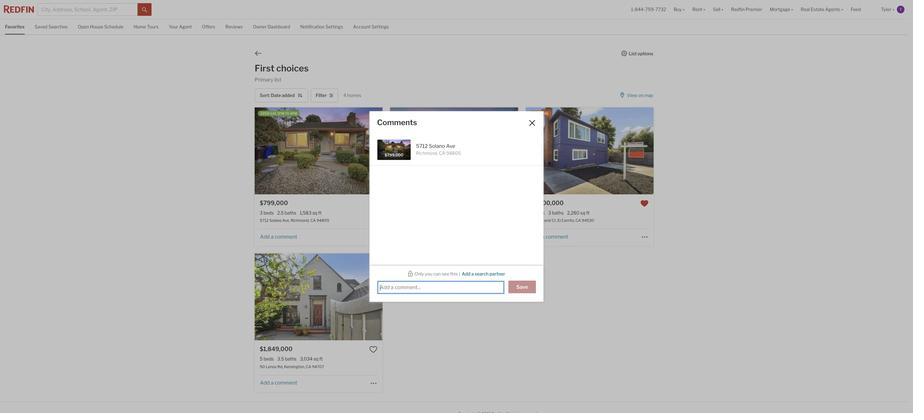 Task type: vqa. For each thing, say whether or not it's contained in the screenshot.
5712
yes



Task type: describe. For each thing, give the bounding box(es) containing it.
primary
[[255, 77, 273, 83]]

4 for 4 homes
[[343, 93, 346, 98]]

account settings link
[[353, 19, 389, 34]]

2 photo of 7004 carol ct, el cerrito, ca 94530 image from the left
[[526, 108, 654, 195]]

offers link
[[202, 19, 215, 34]]

saved searches link
[[35, 19, 68, 34]]

owner dashboard
[[253, 24, 290, 29]]

open house schedule
[[78, 24, 124, 29]]

1pm
[[277, 112, 284, 116]]

3 beds
[[260, 210, 274, 216]]

5712 solano ave richmond, ca 94805
[[416, 143, 461, 156]]

added
[[282, 93, 295, 98]]

el
[[558, 218, 561, 223]]

1 photo of 7004 carol ct, el cerrito, ca 94530 image from the left
[[398, 108, 526, 195]]

2.5 baths
[[277, 210, 296, 216]]

a for add a comment "button" related to $1,849,000
[[271, 380, 274, 386]]

home tours link
[[134, 19, 159, 34]]

a inside only you can see this | add a search partner
[[471, 271, 474, 277]]

1,583
[[300, 210, 312, 216]]

lenox
[[266, 365, 277, 369]]

4 for 4 beds
[[531, 210, 534, 216]]

comment down ave,
[[275, 234, 297, 240]]

your agent link
[[169, 19, 192, 34]]

94805 for ave
[[446, 151, 461, 156]]

comments element
[[377, 118, 521, 127]]

this
[[450, 271, 458, 277]]

baths for $799,000
[[285, 210, 296, 216]]

richmond, for ave
[[416, 151, 438, 156]]

5712 solano ave, richmond, ca 94805
[[260, 218, 329, 223]]

2,280 sq ft
[[567, 210, 590, 216]]

add for add a comment "button" underneath ave,
[[260, 234, 270, 240]]

5712 for ave,
[[260, 218, 269, 223]]

solano for ave
[[429, 143, 445, 149]]

notification settings link
[[300, 19, 343, 34]]

1 photo of 50 lenox rd, kensington, ca 94707 image from the left
[[127, 254, 255, 341]]

94707
[[312, 365, 324, 369]]

5 beds
[[260, 357, 274, 362]]

choices
[[276, 63, 309, 74]]

agent
[[179, 24, 192, 29]]

cerrito,
[[562, 218, 575, 223]]

notification
[[300, 24, 325, 29]]

list options button
[[621, 50, 654, 56]]

94530
[[582, 218, 594, 223]]

add a search partner button
[[462, 271, 506, 277]]

feed button
[[847, 0, 878, 19]]

7732
[[655, 7, 666, 12]]

solano for ave,
[[269, 218, 282, 223]]

759-
[[645, 7, 656, 12]]

4 beds
[[531, 210, 545, 216]]

see
[[442, 271, 449, 277]]

reviews
[[225, 24, 243, 29]]

ca down 2,280 sq ft
[[576, 218, 581, 223]]

kensington,
[[284, 365, 305, 369]]

ft for $799,000
[[318, 210, 322, 216]]

settings for account settings
[[372, 24, 389, 29]]

offers
[[202, 24, 215, 29]]

$1,849,000
[[260, 346, 293, 353]]

ct,
[[552, 218, 557, 223]]

3 photo of 629 beloit ave, kensington, ca 94708 image from the left
[[518, 108, 646, 195]]

3 photo of 50 lenox rd, kensington, ca 94707 image from the left
[[383, 254, 511, 341]]

first
[[255, 63, 275, 74]]

1 photo of 629 beloit ave, kensington, ca 94708 image from the left
[[262, 108, 390, 195]]

submit search image
[[142, 7, 147, 12]]

1,583 sq ft
[[300, 210, 322, 216]]

add a comment for $1,849,000
[[260, 380, 297, 386]]

settings for notification settings
[[326, 24, 343, 29]]

notification settings
[[300, 24, 343, 29]]

City, Address, School, Agent, ZIP search field
[[38, 3, 138, 16]]

3.5
[[277, 357, 284, 362]]

view on map
[[627, 93, 653, 98]]

account settings
[[353, 24, 389, 29]]

ca for rd,
[[306, 365, 311, 369]]

baths for $1,849,000
[[285, 357, 297, 362]]

3 for 3 beds
[[260, 210, 263, 216]]

favorite button image
[[369, 346, 378, 354]]

carol
[[542, 218, 551, 223]]

50
[[260, 365, 265, 369]]

4 homes
[[343, 93, 361, 98]]

open
[[260, 112, 270, 116]]

can
[[433, 271, 441, 277]]

only
[[415, 271, 424, 277]]

sq for $1,849,000
[[314, 357, 318, 362]]

ave,
[[282, 218, 290, 223]]

844-
[[635, 7, 645, 12]]

redfin premier button
[[727, 0, 766, 19]]

add a comment button for $1,849,000
[[260, 380, 298, 386]]

2 photo of 629 beloit ave, kensington, ca 94708 image from the left
[[390, 108, 518, 195]]

3 photo of 7004 carol ct, el cerrito, ca 94530 image from the left
[[654, 108, 782, 195]]

add for add a comment "button" related to $1,849,000
[[260, 380, 270, 386]]

searches
[[48, 24, 68, 29]]

5
[[260, 357, 263, 362]]

home
[[539, 112, 549, 116]]

add for $1,300,000 add a comment "button"
[[531, 234, 541, 240]]

sq for $1,300,000
[[580, 210, 585, 216]]

favorite button image
[[640, 200, 649, 208]]



Task type: locate. For each thing, give the bounding box(es) containing it.
comments
[[377, 118, 417, 127]]

1 horizontal spatial 3
[[548, 210, 551, 216]]

ca inside 5712 solano ave richmond, ca 94805
[[439, 151, 445, 156]]

5712 down the 3 beds
[[260, 218, 269, 223]]

saved searches
[[35, 24, 68, 29]]

saved
[[35, 24, 47, 29]]

favorite button checkbox
[[640, 200, 649, 208]]

ca down 3,034 at left bottom
[[306, 365, 311, 369]]

add a comment down carol at the bottom right of page
[[531, 234, 568, 240]]

photo of 5712 solano ave, richmond, ca 94805 image inside comments dialog
[[378, 140, 411, 160]]

0 horizontal spatial 94805
[[317, 218, 329, 223]]

94805 down "1,583 sq ft"
[[317, 218, 329, 223]]

50 lenox rd, kensington, ca 94707
[[260, 365, 324, 369]]

5712 left ave
[[416, 143, 428, 149]]

1-844-759-7732 link
[[631, 7, 666, 12]]

sq up 94707
[[314, 357, 318, 362]]

list options
[[629, 51, 653, 56]]

first choices primary list
[[255, 63, 309, 83]]

comment down el
[[546, 234, 568, 240]]

baths for $1,300,000
[[552, 210, 564, 216]]

1 horizontal spatial 5712
[[416, 143, 428, 149]]

comment for $1,300,000
[[546, 234, 568, 240]]

Add a comment... text field
[[380, 285, 502, 291]]

homes
[[347, 93, 361, 98]]

you
[[425, 271, 433, 277]]

5712 for ave
[[416, 143, 428, 149]]

open
[[78, 24, 89, 29]]

your agent
[[169, 24, 192, 29]]

filter button
[[311, 89, 338, 103]]

0 horizontal spatial richmond,
[[291, 218, 310, 223]]

list
[[629, 51, 637, 56]]

ft for $1,300,000
[[586, 210, 590, 216]]

$1,300,000
[[531, 200, 564, 207]]

add a comment button down rd, at bottom
[[260, 380, 298, 386]]

1 horizontal spatial 94805
[[446, 151, 461, 156]]

0 vertical spatial richmond,
[[416, 151, 438, 156]]

sq for $799,000
[[312, 210, 317, 216]]

photo of 629 beloit ave, kensington, ca 94708 image
[[262, 108, 390, 195], [390, 108, 518, 195], [518, 108, 646, 195]]

open sat, 1pm to 4pm
[[260, 112, 297, 116]]

2 3 from the left
[[548, 210, 551, 216]]

beds for $1,300,000
[[535, 210, 545, 216]]

view on map button
[[619, 89, 654, 103]]

1 horizontal spatial solano
[[429, 143, 445, 149]]

filter
[[316, 93, 327, 98]]

redfin
[[731, 7, 745, 12]]

0 vertical spatial 4
[[343, 93, 346, 98]]

settings right notification
[[326, 24, 343, 29]]

3 baths
[[548, 210, 564, 216]]

add down 50
[[260, 380, 270, 386]]

a
[[271, 234, 274, 240], [542, 234, 545, 240], [471, 271, 474, 277], [271, 380, 274, 386]]

ca for ave,
[[310, 218, 316, 223]]

comments dialog
[[370, 111, 544, 302]]

1 horizontal spatial 4
[[531, 210, 534, 216]]

baths
[[285, 210, 296, 216], [552, 210, 564, 216], [285, 357, 297, 362]]

ca for ave
[[439, 151, 445, 156]]

add
[[260, 234, 270, 240], [531, 234, 541, 240], [462, 271, 470, 277], [260, 380, 270, 386]]

94805 for ave,
[[317, 218, 329, 223]]

add a comment button down carol at the bottom right of page
[[531, 234, 569, 240]]

home
[[134, 24, 146, 29]]

3,034
[[300, 357, 313, 362]]

4 up 7004
[[531, 210, 534, 216]]

house
[[90, 24, 103, 29]]

a down "lenox"
[[271, 380, 274, 386]]

tours
[[147, 24, 159, 29]]

beds for $799,000
[[264, 210, 274, 216]]

add a comment down rd, at bottom
[[260, 380, 297, 386]]

a down the 3 beds
[[271, 234, 274, 240]]

ave
[[446, 143, 455, 149]]

a for add a comment "button" underneath ave,
[[271, 234, 274, 240]]

solano down 2.5
[[269, 218, 282, 223]]

2 settings from the left
[[372, 24, 389, 29]]

3
[[260, 210, 263, 216], [548, 210, 551, 216]]

owner dashboard link
[[253, 19, 290, 34]]

1 vertical spatial 5712
[[260, 218, 269, 223]]

0 vertical spatial 94805
[[446, 151, 461, 156]]

3.5 baths
[[277, 357, 297, 362]]

5712 inside 5712 solano ave richmond, ca 94805
[[416, 143, 428, 149]]

photo of 7004 carol ct, el cerrito, ca 94530 image
[[398, 108, 526, 195], [526, 108, 654, 195], [654, 108, 782, 195]]

sort
[[260, 93, 269, 98]]

favorites link
[[5, 19, 25, 34]]

rd,
[[278, 365, 283, 369]]

0 horizontal spatial 4
[[343, 93, 346, 98]]

add down the 3 beds
[[260, 234, 270, 240]]

photo of 5712 solano ave, richmond, ca 94805 image
[[127, 108, 255, 195], [255, 108, 383, 195], [383, 108, 511, 195], [378, 140, 411, 160]]

add right the |
[[462, 271, 470, 277]]

0 vertical spatial solano
[[429, 143, 445, 149]]

a down carol at the bottom right of page
[[542, 234, 545, 240]]

user photo image
[[897, 6, 905, 13]]

1 horizontal spatial richmond,
[[416, 151, 438, 156]]

5712
[[416, 143, 428, 149], [260, 218, 269, 223]]

add inside only you can see this | add a search partner
[[462, 271, 470, 277]]

comment down rd, at bottom
[[275, 380, 297, 386]]

baths up 5712 solano ave, richmond, ca 94805
[[285, 210, 296, 216]]

on
[[638, 93, 643, 98]]

dashboard
[[268, 24, 290, 29]]

premier
[[746, 7, 762, 12]]

:
[[269, 93, 270, 98]]

add a comment button for $1,300,000
[[531, 234, 569, 240]]

options
[[638, 51, 653, 56]]

add a comment for $1,300,000
[[531, 234, 568, 240]]

1 vertical spatial richmond,
[[291, 218, 310, 223]]

ca down the comments 'element'
[[439, 151, 445, 156]]

feed
[[851, 7, 861, 12]]

1 vertical spatial 94805
[[317, 218, 329, 223]]

0 horizontal spatial solano
[[269, 218, 282, 223]]

baths up el
[[552, 210, 564, 216]]

0 horizontal spatial settings
[[326, 24, 343, 29]]

a left 'search'
[[471, 271, 474, 277]]

solano left ave
[[429, 143, 445, 149]]

2,280
[[567, 210, 579, 216]]

ft up 94530
[[586, 210, 590, 216]]

your
[[169, 24, 178, 29]]

photo of 50 lenox rd, kensington, ca 94707 image
[[127, 254, 255, 341], [255, 254, 383, 341], [383, 254, 511, 341]]

|
[[459, 271, 460, 277]]

richmond, inside 5712 solano ave richmond, ca 94805
[[416, 151, 438, 156]]

4pm
[[290, 112, 297, 116]]

0 horizontal spatial 3
[[260, 210, 263, 216]]

schedule
[[104, 24, 124, 29]]

map
[[644, 93, 653, 98]]

sq up 94530
[[580, 210, 585, 216]]

sort : date added
[[260, 93, 295, 98]]

1 settings from the left
[[326, 24, 343, 29]]

4 left homes
[[343, 93, 346, 98]]

account
[[353, 24, 371, 29]]

ft for $1,849,000
[[319, 357, 323, 362]]

ca down "1,583 sq ft"
[[310, 218, 316, 223]]

1 3 from the left
[[260, 210, 263, 216]]

3,034 sq ft
[[300, 357, 323, 362]]

beds up 7004
[[535, 210, 545, 216]]

sat,
[[270, 112, 277, 116]]

only you can see this | add a search partner
[[415, 271, 505, 277]]

7004 carol ct, el cerrito, ca 94530
[[531, 218, 594, 223]]

0 horizontal spatial 5712
[[260, 218, 269, 223]]

richmond, for ave,
[[291, 218, 310, 223]]

add a comment down ave,
[[260, 234, 297, 240]]

0 vertical spatial 5712
[[416, 143, 428, 149]]

reviews link
[[225, 19, 243, 34]]

list
[[274, 77, 281, 83]]

ft up 94707
[[319, 357, 323, 362]]

3 for 3 baths
[[548, 210, 551, 216]]

1-
[[631, 7, 635, 12]]

date
[[271, 93, 281, 98]]

hot
[[531, 112, 538, 116]]

beds right 5 in the bottom left of the page
[[264, 357, 274, 362]]

view
[[627, 93, 637, 98]]

sq right 1,583
[[312, 210, 317, 216]]

1 vertical spatial solano
[[269, 218, 282, 223]]

comment for $1,849,000
[[275, 380, 297, 386]]

3 down $799,000
[[260, 210, 263, 216]]

1 horizontal spatial settings
[[372, 24, 389, 29]]

ft right 1,583
[[318, 210, 322, 216]]

2 photo of 50 lenox rd, kensington, ca 94707 image from the left
[[255, 254, 383, 341]]

1 vertical spatial 4
[[531, 210, 534, 216]]

search
[[475, 271, 489, 277]]

7004
[[531, 218, 541, 223]]

2.5
[[277, 210, 284, 216]]

to
[[285, 112, 289, 116]]

beds for $1,849,000
[[264, 357, 274, 362]]

redfin premier
[[731, 7, 762, 12]]

settings right the 'account' at the left top of page
[[372, 24, 389, 29]]

beds down $799,000
[[264, 210, 274, 216]]

94805 inside 5712 solano ave richmond, ca 94805
[[446, 151, 461, 156]]

ft
[[318, 210, 322, 216], [586, 210, 590, 216], [319, 357, 323, 362]]

94805 down ave
[[446, 151, 461, 156]]

home tours
[[134, 24, 159, 29]]

a for $1,300,000 add a comment "button"
[[542, 234, 545, 240]]

baths up 50 lenox rd, kensington, ca 94707
[[285, 357, 297, 362]]

3 up carol at the bottom right of page
[[548, 210, 551, 216]]

favorites
[[5, 24, 25, 29]]

add a comment button down ave,
[[260, 234, 298, 240]]

favorite button checkbox
[[369, 346, 378, 354]]

partner
[[490, 271, 505, 277]]

add down 7004
[[531, 234, 541, 240]]

1-844-759-7732
[[631, 7, 666, 12]]

solano inside 5712 solano ave richmond, ca 94805
[[429, 143, 445, 149]]



